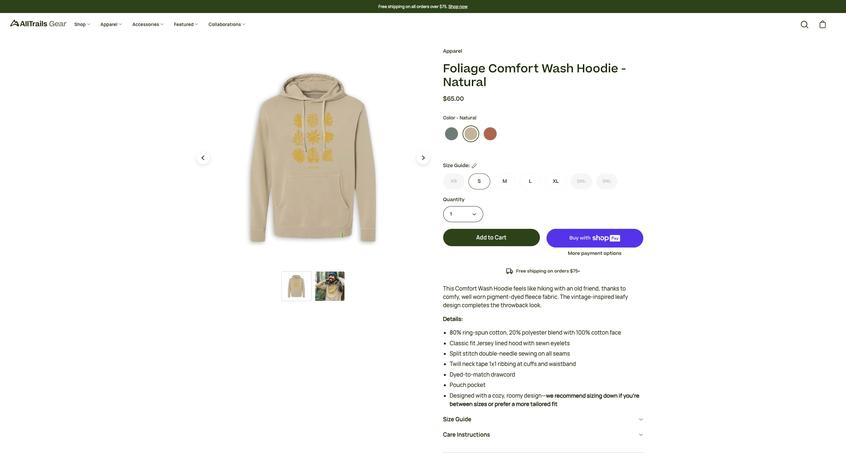 Task type: describe. For each thing, give the bounding box(es) containing it.
free for free shipping on all orders over $75. shop now
[[379, 4, 387, 9]]

seams
[[553, 350, 570, 357]]

0 vertical spatial orders
[[417, 4, 429, 9]]

cotton
[[592, 329, 609, 336]]

all inside "80% ring-spun cotton, 20% polyester blend with 100% cotton face classic fit jersey lined hood with sewn eyelets split stitch double-needle sewing on all seams twill neck tape 1x1 ribbing at cuffs and waistband dyed-to-match drawcord pouch pocket"
[[546, 350, 552, 357]]

hood
[[509, 340, 522, 347]]

completes
[[462, 302, 490, 309]]

Burnt Red radio
[[482, 125, 499, 142]]

polyester
[[522, 329, 547, 336]]

hoodie for -
[[577, 60, 619, 77]]

l
[[529, 178, 532, 185]]

buy
[[570, 235, 579, 242]]

sewing
[[519, 350, 537, 357]]

shop link
[[69, 16, 96, 33]]

shipping for orders
[[527, 268, 547, 274]]

accessories link
[[127, 16, 169, 33]]

twill
[[450, 361, 461, 368]]

dyed-
[[450, 371, 466, 378]]

on for all
[[406, 4, 411, 9]]

on for orders
[[548, 268, 553, 274]]

this comfort wash hoodie feels like hiking with an old friend, thanks to comfy, well worn pigment-dyed fleece fabric. the vintage-inspired leafy design completes the throwback look.
[[443, 285, 628, 309]]

100%
[[576, 329, 591, 336]]

foliage comfort wash hoodie - natural
[[443, 60, 626, 91]]

add to cart
[[476, 234, 507, 241]]

toggle plus image for shop
[[87, 22, 91, 26]]

free for free shipping on orders $75+
[[516, 268, 526, 274]]

care instructions button
[[443, 427, 644, 442]]

1
[[450, 211, 452, 218]]

we
[[546, 392, 554, 399]]

on inside "80% ring-spun cotton, 20% polyester blend with 100% cotton face classic fit jersey lined hood with sewn eyelets split stitch double-needle sewing on all seams twill neck tape 1x1 ribbing at cuffs and waistband dyed-to-match drawcord pouch pocket"
[[538, 350, 545, 357]]

1 horizontal spatial apparel
[[443, 48, 462, 55]]

natural image
[[464, 127, 478, 140]]

design
[[443, 302, 461, 309]]

comfort for foliage
[[489, 60, 539, 77]]

cart
[[495, 234, 507, 241]]

a inside we recommend sizing down if you're between sizes or prefer a more tailored fit
[[512, 400, 515, 408]]

you're
[[624, 392, 640, 399]]

collaborations
[[209, 21, 242, 27]]

buy with button
[[547, 229, 644, 248]]

1 vertical spatial natural
[[460, 115, 477, 121]]

the
[[491, 302, 500, 309]]

toggle plus image for apparel
[[118, 22, 122, 26]]

more
[[516, 400, 530, 408]]

with up sewing
[[523, 340, 535, 347]]

pouch
[[450, 381, 467, 389]]

like
[[528, 285, 537, 292]]

pocket
[[468, 381, 486, 389]]

more
[[568, 250, 580, 257]]

accessories
[[132, 21, 160, 27]]

foliage
[[443, 60, 486, 77]]

drawcord
[[491, 371, 515, 378]]

1 horizontal spatial shop
[[449, 4, 459, 9]]

wash for -
[[542, 60, 574, 77]]

3xl
[[603, 178, 612, 185]]

with inside button
[[580, 235, 591, 242]]

classic
[[450, 340, 469, 347]]

care instructions
[[443, 431, 490, 438]]

1 button
[[443, 206, 483, 222]]

size guide button
[[443, 412, 644, 427]]

0 horizontal spatial -
[[457, 115, 459, 121]]

blend
[[548, 329, 563, 336]]

s
[[478, 178, 481, 185]]

$75+
[[570, 268, 580, 274]]

guide
[[456, 416, 472, 423]]

feels
[[514, 285, 527, 292]]

design—
[[524, 392, 546, 399]]

eyelets
[[551, 340, 570, 347]]

1 vertical spatial apparel link
[[443, 48, 462, 55]]

ribbing
[[498, 361, 516, 368]]

toggle plus image for collaborations
[[242, 22, 246, 26]]

1x1
[[489, 361, 497, 368]]

this
[[443, 285, 454, 292]]

toggle plus image for featured
[[195, 22, 199, 26]]

cuffs
[[524, 361, 537, 368]]

we recommend sizing down if you're between sizes or prefer a more tailored fit
[[450, 392, 640, 408]]

free shipping on all orders over $75. shop now
[[379, 4, 468, 9]]

an
[[567, 285, 573, 292]]

tape
[[476, 361, 488, 368]]

quantity
[[443, 196, 465, 203]]

waistband
[[549, 361, 576, 368]]

vintage-
[[571, 293, 593, 301]]

roomy
[[507, 392, 523, 399]]

to inside this comfort wash hoodie feels like hiking with an old friend, thanks to comfy, well worn pigment-dyed fleece fabric. the vintage-inspired leafy design completes the throwback look.
[[621, 285, 626, 292]]

with inside this comfort wash hoodie feels like hiking with an old friend, thanks to comfy, well worn pigment-dyed fleece fabric. the vintage-inspired leafy design completes the throwback look.
[[554, 285, 566, 292]]

inspired
[[593, 293, 615, 301]]

pine image
[[445, 127, 458, 140]]

cozy,
[[493, 392, 506, 399]]

shop now link
[[449, 4, 468, 10]]

size for size guide:
[[443, 162, 453, 169]]

add to cart button
[[443, 229, 540, 246]]

or
[[488, 400, 494, 408]]

free shipping on orders $75+
[[516, 268, 580, 274]]

options
[[604, 250, 622, 257]]

cotton,
[[489, 329, 508, 336]]

leafy
[[616, 293, 628, 301]]

recommend
[[555, 392, 586, 399]]

face
[[610, 329, 622, 336]]



Task type: vqa. For each thing, say whether or not it's contained in the screenshot.
The $40.00
no



Task type: locate. For each thing, give the bounding box(es) containing it.
1 horizontal spatial hoodie
[[577, 60, 619, 77]]

size inside button
[[443, 416, 455, 423]]

truck image
[[506, 268, 513, 275]]

needle
[[500, 350, 518, 357]]

prefer
[[495, 400, 511, 408]]

0 vertical spatial comfort
[[489, 60, 539, 77]]

lined
[[495, 340, 508, 347]]

1 size from the top
[[443, 162, 453, 169]]

0 horizontal spatial shipping
[[388, 4, 405, 9]]

1 horizontal spatial to
[[621, 285, 626, 292]]

0 horizontal spatial to
[[488, 234, 494, 241]]

80% ring-spun cotton, 20% polyester blend with 100% cotton face classic fit jersey lined hood with sewn eyelets split stitch double-needle sewing on all seams twill neck tape 1x1 ribbing at cuffs and waistband dyed-to-match drawcord pouch pocket
[[450, 329, 622, 389]]

1 horizontal spatial fit
[[552, 400, 558, 408]]

size left guide:
[[443, 162, 453, 169]]

fit inside "80% ring-spun cotton, 20% polyester blend with 100% cotton face classic fit jersey lined hood with sewn eyelets split stitch double-needle sewing on all seams twill neck tape 1x1 ribbing at cuffs and waistband dyed-to-match drawcord pouch pocket"
[[470, 340, 476, 347]]

2 toggle plus image from the left
[[118, 22, 122, 26]]

0 horizontal spatial hoodie
[[494, 285, 513, 292]]

on
[[406, 4, 411, 9], [548, 268, 553, 274], [538, 350, 545, 357]]

sewn
[[536, 340, 550, 347]]

0 horizontal spatial orders
[[417, 4, 429, 9]]

all up and
[[546, 350, 552, 357]]

shop
[[449, 4, 459, 9], [74, 21, 87, 27]]

toggle plus image for accessories
[[160, 22, 164, 26]]

old
[[574, 285, 583, 292]]

0 vertical spatial size
[[443, 162, 453, 169]]

1 toggle plus image from the left
[[160, 22, 164, 26]]

with up the "sizes"
[[476, 392, 487, 399]]

1 horizontal spatial a
[[512, 400, 515, 408]]

to inside button
[[488, 234, 494, 241]]

size left guide
[[443, 416, 455, 423]]

fit up stitch
[[470, 340, 476, 347]]

- inside foliage comfort wash hoodie - natural
[[621, 60, 626, 77]]

add
[[476, 234, 487, 241]]

1 toggle plus image from the left
[[87, 22, 91, 26]]

20%
[[509, 329, 521, 336]]

hoodie
[[577, 60, 619, 77], [494, 285, 513, 292]]

sizing
[[587, 392, 603, 399]]

2 size from the top
[[443, 416, 455, 423]]

xl
[[553, 178, 559, 185]]

natural up natural radio
[[460, 115, 477, 121]]

down
[[604, 392, 618, 399]]

1 vertical spatial comfort
[[455, 285, 477, 292]]

to
[[488, 234, 494, 241], [621, 285, 626, 292]]

burnt red image
[[484, 127, 497, 140]]

toggle plus image inside featured link
[[195, 22, 199, 26]]

toggle plus image
[[160, 22, 164, 26], [242, 22, 246, 26]]

1 horizontal spatial on
[[538, 350, 545, 357]]

0 horizontal spatial shop
[[74, 21, 87, 27]]

0 horizontal spatial comfort
[[455, 285, 477, 292]]

m
[[503, 178, 507, 185]]

0 vertical spatial natural
[[443, 74, 487, 91]]

shipping
[[388, 4, 405, 9], [527, 268, 547, 274]]

on up hiking
[[548, 268, 553, 274]]

0 horizontal spatial a
[[488, 392, 491, 399]]

guide:
[[454, 162, 470, 169]]

1 vertical spatial free
[[516, 268, 526, 274]]

between
[[450, 400, 473, 408]]

0 vertical spatial hoodie
[[577, 60, 619, 77]]

color
[[443, 115, 456, 121]]

toggle plus image
[[87, 22, 91, 26], [118, 22, 122, 26], [195, 22, 199, 26]]

wash for feels
[[478, 285, 493, 292]]

to-
[[466, 371, 473, 378]]

hiking
[[538, 285, 553, 292]]

1 horizontal spatial comfort
[[489, 60, 539, 77]]

tailored
[[531, 400, 551, 408]]

1 vertical spatial shipping
[[527, 268, 547, 274]]

1 horizontal spatial apparel link
[[443, 48, 462, 55]]

0 horizontal spatial apparel
[[101, 21, 118, 27]]

jersey
[[477, 340, 494, 347]]

comfort inside this comfort wash hoodie feels like hiking with an old friend, thanks to comfy, well worn pigment-dyed fleece fabric. the vintage-inspired leafy design completes the throwback look.
[[455, 285, 477, 292]]

on left over
[[406, 4, 411, 9]]

$65.00
[[443, 95, 464, 103]]

toggle plus image inside shop link
[[87, 22, 91, 26]]

size guide
[[443, 416, 472, 423]]

shop inside shop link
[[74, 21, 87, 27]]

1 horizontal spatial wash
[[542, 60, 574, 77]]

natural up $65.00
[[443, 74, 487, 91]]

option group
[[443, 125, 644, 145]]

1 horizontal spatial toggle plus image
[[242, 22, 246, 26]]

well
[[462, 293, 472, 301]]

0 vertical spatial shipping
[[388, 4, 405, 9]]

a up "or"
[[488, 392, 491, 399]]

1 vertical spatial orders
[[555, 268, 569, 274]]

1 horizontal spatial orders
[[555, 268, 569, 274]]

0 vertical spatial all
[[412, 4, 416, 9]]

care
[[443, 431, 456, 438]]

double-
[[479, 350, 500, 357]]

hoodie inside this comfort wash hoodie feels like hiking with an old friend, thanks to comfy, well worn pigment-dyed fleece fabric. the vintage-inspired leafy design completes the throwback look.
[[494, 285, 513, 292]]

wash
[[542, 60, 574, 77], [478, 285, 493, 292]]

fit down we
[[552, 400, 558, 408]]

at
[[517, 361, 523, 368]]

2 toggle plus image from the left
[[242, 22, 246, 26]]

size inside button
[[443, 162, 453, 169]]

wash inside this comfort wash hoodie feels like hiking with an old friend, thanks to comfy, well worn pigment-dyed fleece fabric. the vintage-inspired leafy design completes the throwback look.
[[478, 285, 493, 292]]

0 vertical spatial wash
[[542, 60, 574, 77]]

with
[[580, 235, 591, 242], [554, 285, 566, 292], [564, 329, 575, 336], [523, 340, 535, 347], [476, 392, 487, 399]]

now
[[460, 4, 468, 9]]

1 vertical spatial shop
[[74, 21, 87, 27]]

Pine radio
[[443, 125, 460, 142]]

xs
[[451, 178, 457, 185]]

apparel right shop link
[[101, 21, 118, 27]]

featured link
[[169, 16, 204, 33]]

to right add
[[488, 234, 494, 241]]

1 vertical spatial -
[[457, 115, 459, 121]]

foliage comfort wash hoodie - natural hoodie touchstone image
[[203, 48, 423, 268], [282, 271, 311, 301], [315, 271, 345, 301]]

on down sewn at bottom right
[[538, 350, 545, 357]]

1 vertical spatial wash
[[478, 285, 493, 292]]

2 horizontal spatial toggle plus image
[[195, 22, 199, 26]]

comfort inside foliage comfort wash hoodie - natural
[[489, 60, 539, 77]]

spun
[[475, 329, 488, 336]]

size for size guide
[[443, 416, 455, 423]]

free
[[379, 4, 387, 9], [516, 268, 526, 274]]

0 horizontal spatial apparel link
[[96, 16, 127, 33]]

1 horizontal spatial -
[[621, 60, 626, 77]]

sizes
[[474, 400, 487, 408]]

with up eyelets
[[564, 329, 575, 336]]

0 horizontal spatial toggle plus image
[[160, 22, 164, 26]]

featured
[[174, 21, 195, 27]]

1 vertical spatial fit
[[552, 400, 558, 408]]

and
[[538, 361, 548, 368]]

shipping for all
[[388, 4, 405, 9]]

dyed
[[511, 293, 524, 301]]

80%
[[450, 329, 462, 336]]

1 vertical spatial all
[[546, 350, 552, 357]]

toggle plus image inside apparel link
[[118, 22, 122, 26]]

with up the
[[554, 285, 566, 292]]

0 vertical spatial apparel link
[[96, 16, 127, 33]]

size guide:
[[443, 162, 470, 169]]

ring-
[[463, 329, 475, 336]]

if
[[619, 392, 622, 399]]

0 vertical spatial on
[[406, 4, 411, 9]]

1 vertical spatial to
[[621, 285, 626, 292]]

throwback
[[501, 302, 529, 309]]

2xl
[[577, 178, 586, 185]]

collaborations link
[[204, 16, 251, 33]]

apparel up foliage
[[443, 48, 462, 55]]

1 vertical spatial a
[[512, 400, 515, 408]]

size guide: button
[[443, 161, 477, 170]]

toggle plus image inside accessories link
[[160, 22, 164, 26]]

0 vertical spatial -
[[621, 60, 626, 77]]

1 vertical spatial apparel
[[443, 48, 462, 55]]

0 horizontal spatial wash
[[478, 285, 493, 292]]

comfort for this
[[455, 285, 477, 292]]

with right buy
[[580, 235, 591, 242]]

designed with a cozy, roomy design—
[[450, 392, 546, 399]]

all left over
[[412, 4, 416, 9]]

1 horizontal spatial all
[[546, 350, 552, 357]]

2 horizontal spatial on
[[548, 268, 553, 274]]

the
[[560, 293, 570, 301]]

1 vertical spatial on
[[548, 268, 553, 274]]

1 horizontal spatial free
[[516, 268, 526, 274]]

over
[[430, 4, 439, 9]]

apparel
[[101, 21, 118, 27], [443, 48, 462, 55]]

2 vertical spatial on
[[538, 350, 545, 357]]

0 vertical spatial to
[[488, 234, 494, 241]]

orders left over
[[417, 4, 429, 9]]

orders left $75+
[[555, 268, 569, 274]]

hoodie inside foliage comfort wash hoodie - natural
[[577, 60, 619, 77]]

a down roomy
[[512, 400, 515, 408]]

hoodie for feels
[[494, 285, 513, 292]]

0 vertical spatial a
[[488, 392, 491, 399]]

0 horizontal spatial on
[[406, 4, 411, 9]]

0 vertical spatial free
[[379, 4, 387, 9]]

natural inside foliage comfort wash hoodie - natural
[[443, 74, 487, 91]]

$75.
[[440, 4, 448, 9]]

0 vertical spatial shop
[[449, 4, 459, 9]]

0 horizontal spatial all
[[412, 4, 416, 9]]

0 horizontal spatial fit
[[470, 340, 476, 347]]

toggle plus image inside collaborations link
[[242, 22, 246, 26]]

0 vertical spatial fit
[[470, 340, 476, 347]]

0 horizontal spatial free
[[379, 4, 387, 9]]

0 vertical spatial apparel
[[101, 21, 118, 27]]

1 horizontal spatial shipping
[[527, 268, 547, 274]]

3 toggle plus image from the left
[[195, 22, 199, 26]]

split
[[450, 350, 462, 357]]

stitch
[[463, 350, 478, 357]]

wash inside foliage comfort wash hoodie - natural
[[542, 60, 574, 77]]

fabric.
[[543, 293, 559, 301]]

to up leafy
[[621, 285, 626, 292]]

1 vertical spatial size
[[443, 416, 455, 423]]

color - natural
[[443, 115, 477, 121]]

0 horizontal spatial toggle plus image
[[87, 22, 91, 26]]

Natural radio
[[463, 125, 479, 142]]

1 vertical spatial hoodie
[[494, 285, 513, 292]]

1 horizontal spatial toggle plus image
[[118, 22, 122, 26]]

all
[[412, 4, 416, 9], [546, 350, 552, 357]]

fit inside we recommend sizing down if you're between sizes or prefer a more tailored fit
[[552, 400, 558, 408]]



